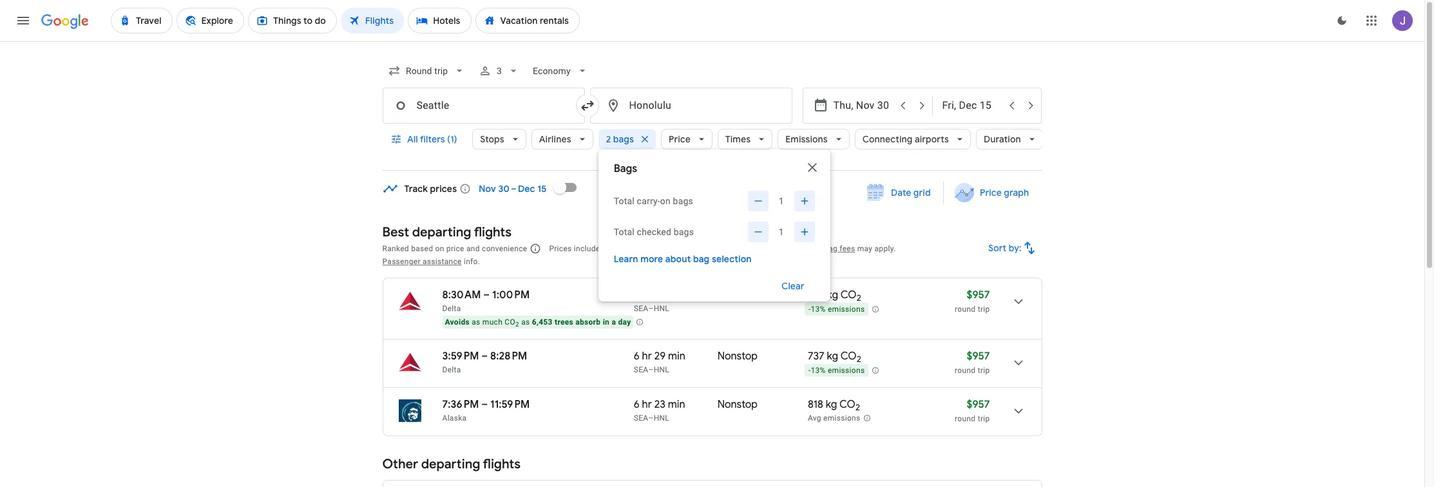 Task type: locate. For each thing, give the bounding box(es) containing it.
1 vertical spatial emissions
[[828, 366, 865, 375]]

departing for best
[[412, 224, 471, 240]]

2 hr from the top
[[642, 350, 652, 363]]

passengers.
[[699, 244, 743, 253]]

0 vertical spatial hr
[[642, 289, 652, 302]]

trip down $957 text field
[[978, 366, 990, 375]]

hr left 30
[[642, 289, 652, 302]]

13% down clear button in the bottom of the page
[[811, 305, 826, 314]]

hnl for 30
[[654, 304, 670, 313]]

1 vertical spatial min
[[668, 350, 686, 363]]

price for price
[[669, 133, 691, 145]]

departing up ranked based on price and convenience
[[412, 224, 471, 240]]

6 for 6 hr 23 min
[[634, 398, 640, 411]]

airports
[[915, 133, 950, 145]]

1 nonstop from the top
[[718, 289, 758, 302]]

2 vertical spatial sea
[[634, 414, 649, 423]]

1 horizontal spatial price
[[981, 187, 1003, 199]]

1 horizontal spatial bag
[[825, 244, 838, 253]]

1 hnl from the top
[[654, 304, 670, 313]]

best departing flights
[[383, 224, 512, 240]]

min for 6 hr 29 min
[[668, 350, 686, 363]]

in
[[603, 318, 610, 327]]

0 horizontal spatial price
[[669, 133, 691, 145]]

flights for other departing flights
[[483, 456, 521, 473]]

$957 left flight details. leaves seattle-tacoma international airport at 7:36 pm on thursday, november 30 and arrives at daniel k. inouye international airport at 11:59 pm on thursday, november 30. image
[[967, 398, 990, 411]]

2 vertical spatial bags
[[674, 227, 694, 237]]

6 left 29
[[634, 350, 640, 363]]

2 $957 round trip from the top
[[955, 350, 990, 375]]

2 vertical spatial emissions
[[824, 414, 861, 423]]

0 vertical spatial 6
[[634, 289, 640, 302]]

total duration 6 hr 23 min. element
[[634, 398, 718, 413]]

– down total duration 6 hr 23 min. element
[[649, 414, 654, 423]]

1 as from the left
[[472, 318, 481, 327]]

$957 left flight details. leaves seattle-tacoma international airport at 8:30 am on thursday, november 30 and arrives at daniel k. inouye international airport at 1:00 pm on thursday, november 30. icon
[[967, 289, 990, 302]]

hr inside 6 hr 29 min sea – hnl
[[642, 350, 652, 363]]

3 hr from the top
[[642, 398, 652, 411]]

main content
[[383, 172, 1043, 487]]

1 vertical spatial hr
[[642, 350, 652, 363]]

0 vertical spatial delta
[[443, 304, 461, 313]]

1 hr from the top
[[642, 289, 652, 302]]

1 13% from the top
[[811, 305, 826, 314]]

bag right for at the bottom
[[694, 253, 710, 265]]

0 vertical spatial $957 round trip
[[955, 289, 990, 314]]

sea up avoids as much co2 as 6453 trees absorb in a day. learn more about this calculation. icon
[[634, 304, 649, 313]]

6 hr 29 min sea – hnl
[[634, 350, 686, 375]]

bag left may
[[825, 244, 838, 253]]

sort by:
[[989, 242, 1022, 254]]

2 inside avoids as much co 2 as 6,453 trees absorb in a day
[[516, 321, 519, 328]]

6 inside 6 hr 23 min sea – hnl
[[634, 398, 640, 411]]

737 kg co 2 right clear
[[808, 289, 862, 304]]

1 round from the top
[[955, 305, 976, 314]]

total carry-on bags
[[614, 196, 694, 206]]

2
[[606, 133, 611, 145], [857, 293, 862, 304], [516, 321, 519, 328], [857, 354, 862, 365], [856, 402, 861, 413]]

fees right +
[[663, 244, 678, 253]]

$957 round trip up 957 us dollars text field
[[955, 350, 990, 375]]

as left 6,453 at the left bottom of the page
[[522, 318, 530, 327]]

0 vertical spatial min
[[669, 289, 687, 302]]

2 vertical spatial $957
[[967, 398, 990, 411]]

nov
[[479, 183, 496, 195]]

hr left 23
[[642, 398, 652, 411]]

bags
[[614, 162, 638, 175]]

bags right carry- on the left top
[[673, 196, 694, 206]]

bags inside popup button
[[614, 133, 634, 145]]

1 sea from the top
[[634, 304, 649, 313]]

0 horizontal spatial on
[[435, 244, 445, 253]]

0 vertical spatial -
[[809, 305, 811, 314]]

1 $957 round trip from the top
[[955, 289, 990, 314]]

flights down 7:36 pm – 11:59 pm alaska
[[483, 456, 521, 473]]

1 horizontal spatial on
[[661, 196, 671, 206]]

0 vertical spatial 737 kg co 2
[[808, 289, 862, 304]]

1 1 from the top
[[779, 196, 784, 206]]

and right price
[[467, 244, 480, 253]]

emissions down bag fees button at the bottom
[[828, 305, 865, 314]]

1 vertical spatial sea
[[634, 365, 649, 375]]

swap origin and destination. image
[[580, 98, 595, 113]]

1 vertical spatial 13%
[[811, 366, 826, 375]]

on up 'checked'
[[661, 196, 671, 206]]

round for 6 hr 29 min
[[955, 366, 976, 375]]

0 vertical spatial $957
[[967, 289, 990, 302]]

trip for 6 hr 23 min
[[978, 414, 990, 424]]

1 vertical spatial price
[[981, 187, 1003, 199]]

may
[[858, 244, 873, 253]]

hr
[[642, 289, 652, 302], [642, 350, 652, 363], [642, 398, 652, 411]]

2 -13% emissions from the top
[[809, 366, 865, 375]]

15
[[538, 183, 547, 195]]

1 vertical spatial flights
[[483, 456, 521, 473]]

required
[[602, 244, 632, 253]]

0 vertical spatial -13% emissions
[[809, 305, 865, 314]]

best
[[383, 224, 409, 240]]

6 inside 6 hr 30 min sea – hnl
[[634, 289, 640, 302]]

3 $957 from the top
[[967, 398, 990, 411]]

737 kg co 2
[[808, 289, 862, 304], [808, 350, 862, 365]]

2 vertical spatial $957 round trip
[[955, 398, 990, 424]]

2 6 from the top
[[634, 350, 640, 363]]

1 vertical spatial trip
[[978, 366, 990, 375]]

737 kg co 2 up 818 kg co 2
[[808, 350, 862, 365]]

sea for 6 hr 30 min
[[634, 304, 649, 313]]

total up required
[[614, 227, 635, 237]]

2 and from the left
[[809, 244, 822, 253]]

min inside 6 hr 23 min sea – hnl
[[668, 398, 686, 411]]

1 - from the top
[[809, 305, 811, 314]]

2 right airlines popup button at top left
[[606, 133, 611, 145]]

0 vertical spatial sea
[[634, 304, 649, 313]]

departing down alaska
[[421, 456, 480, 473]]

track
[[404, 183, 428, 195]]

2 down may
[[857, 293, 862, 304]]

stops button
[[473, 124, 526, 155]]

hnl down 30
[[654, 304, 670, 313]]

0 horizontal spatial fees
[[663, 244, 678, 253]]

convenience
[[482, 244, 528, 253]]

1 horizontal spatial fees
[[840, 244, 856, 253]]

min right 23
[[668, 398, 686, 411]]

round down $957 text field
[[955, 366, 976, 375]]

delta inside 8:30 am – 1:00 pm delta
[[443, 304, 461, 313]]

emissions
[[786, 133, 828, 145]]

co down bag fees button at the bottom
[[841, 289, 857, 302]]

total
[[614, 196, 635, 206], [614, 227, 635, 237]]

– inside 6 hr 29 min sea – hnl
[[649, 365, 654, 375]]

3 nonstop flight. element from the top
[[718, 398, 758, 413]]

2 $957 from the top
[[967, 350, 990, 363]]

737 right clear
[[808, 289, 825, 302]]

bags up bags
[[614, 133, 634, 145]]

emissions up 818 kg co 2
[[828, 366, 865, 375]]

– left "arrival time: 1:00 pm." text box
[[484, 289, 490, 302]]

price left graph
[[981, 187, 1003, 199]]

co up avg emissions on the right bottom of page
[[840, 398, 856, 411]]

times button
[[718, 124, 773, 155]]

min right 29
[[668, 350, 686, 363]]

price inside popup button
[[669, 133, 691, 145]]

30
[[655, 289, 667, 302]]

2 vertical spatial nonstop flight. element
[[718, 398, 758, 413]]

1 vertical spatial $957 round trip
[[955, 350, 990, 375]]

2 vertical spatial hr
[[642, 398, 652, 411]]

none search field containing bags
[[383, 55, 1043, 302]]

1 vertical spatial -13% emissions
[[809, 366, 865, 375]]

hnl inside 6 hr 23 min sea – hnl
[[654, 414, 670, 423]]

hnl inside 6 hr 29 min sea – hnl
[[654, 365, 670, 375]]

0 horizontal spatial bag
[[694, 253, 710, 265]]

$957 round trip left flight details. leaves seattle-tacoma international airport at 7:36 pm on thursday, november 30 and arrives at daniel k. inouye international airport at 11:59 pm on thursday, november 30. image
[[955, 398, 990, 424]]

fees left may
[[840, 244, 856, 253]]

3 nonstop from the top
[[718, 398, 758, 411]]

3 round from the top
[[955, 414, 976, 424]]

kg inside 818 kg co 2
[[826, 398, 838, 411]]

flights up the convenience
[[474, 224, 512, 240]]

airlines
[[539, 133, 572, 145]]

1 and from the left
[[467, 244, 480, 253]]

flight details. leaves seattle-tacoma international airport at 3:59 pm on thursday, november 30 and arrives at daniel k. inouye international airport at 8:28 pm on thursday, november 30. image
[[1003, 347, 1034, 378]]

bag fees button
[[825, 244, 856, 253]]

min inside 6 hr 30 min sea – hnl
[[669, 289, 687, 302]]

3 trip from the top
[[978, 414, 990, 424]]

1 delta from the top
[[443, 304, 461, 313]]

kg up 818 kg co 2
[[827, 350, 839, 363]]

emissions for 6 hr 30 min
[[828, 305, 865, 314]]

kg up avg emissions on the right bottom of page
[[826, 398, 838, 411]]

1 vertical spatial total
[[614, 227, 635, 237]]

1 horizontal spatial and
[[809, 244, 822, 253]]

hr for 30
[[642, 289, 652, 302]]

1 vertical spatial 737
[[808, 350, 825, 363]]

1 -13% emissions from the top
[[809, 305, 865, 314]]

– down "total duration 6 hr 30 min." "element"
[[649, 304, 654, 313]]

nonstop flight. element
[[718, 289, 758, 304], [718, 350, 758, 365], [718, 398, 758, 413]]

1 trip from the top
[[978, 305, 990, 314]]

– down total duration 6 hr 29 min. element
[[649, 365, 654, 375]]

1 vertical spatial -
[[809, 366, 811, 375]]

2 vertical spatial nonstop
[[718, 398, 758, 411]]

3 hnl from the top
[[654, 414, 670, 423]]

grid
[[914, 187, 931, 199]]

sea down total duration 6 hr 23 min. element
[[634, 414, 649, 423]]

6 for 6 hr 30 min
[[634, 289, 640, 302]]

kg for 6 hr 29 min
[[827, 350, 839, 363]]

price right 2 bags popup button
[[669, 133, 691, 145]]

co inside 818 kg co 2
[[840, 398, 856, 411]]

1 vertical spatial 3
[[693, 244, 697, 253]]

sea down total duration 6 hr 29 min. element
[[634, 365, 649, 375]]

$957 round trip left flight details. leaves seattle-tacoma international airport at 8:30 am on thursday, november 30 and arrives at daniel k. inouye international airport at 1:00 pm on thursday, november 30. icon
[[955, 289, 990, 314]]

0 vertical spatial hnl
[[654, 304, 670, 313]]

kg for 6 hr 23 min
[[826, 398, 838, 411]]

for
[[680, 244, 691, 253]]

price inside button
[[981, 187, 1003, 199]]

737 for 6 hr 30 min
[[808, 289, 825, 302]]

0 vertical spatial departing
[[412, 224, 471, 240]]

- up the 818
[[809, 366, 811, 375]]

2 hnl from the top
[[654, 365, 670, 375]]

1 737 kg co 2 from the top
[[808, 289, 862, 304]]

stops
[[480, 133, 505, 145]]

737 kg co 2 for 6 hr 29 min
[[808, 350, 862, 365]]

3:59 pm – 8:28 pm delta
[[443, 350, 527, 375]]

– inside 7:36 pm – 11:59 pm alaska
[[482, 398, 488, 411]]

round down 957 us dollars text field
[[955, 414, 976, 424]]

hnl
[[654, 304, 670, 313], [654, 365, 670, 375], [654, 414, 670, 423]]

total duration 6 hr 30 min. element
[[634, 289, 718, 304]]

- for 6 hr 29 min
[[809, 366, 811, 375]]

None text field
[[383, 88, 585, 124], [590, 88, 793, 124], [383, 88, 585, 124], [590, 88, 793, 124]]

2 fees from the left
[[840, 244, 856, 253]]

$957 left the flight details. leaves seattle-tacoma international airport at 3:59 pm on thursday, november 30 and arrives at daniel k. inouye international airport at 8:28 pm on thursday, november 30. image
[[967, 350, 990, 363]]

and right charges at the bottom right of the page
[[809, 244, 822, 253]]

clear button
[[766, 271, 820, 302]]

nonstop flight. element for 6 hr 29 min
[[718, 350, 758, 365]]

emissions button
[[778, 124, 850, 155]]

2 delta from the top
[[443, 365, 461, 375]]

nonstop flight. element for 6 hr 30 min
[[718, 289, 758, 304]]

other
[[383, 456, 418, 473]]

other departing flights
[[383, 456, 521, 473]]

1 6 from the top
[[634, 289, 640, 302]]

737 up the 818
[[808, 350, 825, 363]]

on up assistance on the left bottom
[[435, 244, 445, 253]]

as left much on the bottom
[[472, 318, 481, 327]]

$957 round trip for 6 hr 29 min
[[955, 350, 990, 375]]

6 left 23
[[634, 398, 640, 411]]

fees
[[663, 244, 678, 253], [840, 244, 856, 253]]

818 kg co 2
[[808, 398, 861, 413]]

hnl for 23
[[654, 414, 670, 423]]

-13% emissions
[[809, 305, 865, 314], [809, 366, 865, 375]]

2 737 kg co 2 from the top
[[808, 350, 862, 365]]

delta inside the 3:59 pm – 8:28 pm delta
[[443, 365, 461, 375]]

about
[[666, 253, 691, 265]]

delta
[[443, 304, 461, 313], [443, 365, 461, 375]]

trip for 6 hr 30 min
[[978, 305, 990, 314]]

2 vertical spatial 6
[[634, 398, 640, 411]]

- down clear button in the bottom of the page
[[809, 305, 811, 314]]

2 13% from the top
[[811, 366, 826, 375]]

– inside 8:30 am – 1:00 pm delta
[[484, 289, 490, 302]]

total for total carry-on bags
[[614, 196, 635, 206]]

charges
[[778, 244, 807, 253]]

1 horizontal spatial 3
[[693, 244, 697, 253]]

hr inside 6 hr 23 min sea – hnl
[[642, 398, 652, 411]]

0 vertical spatial nonstop flight. element
[[718, 289, 758, 304]]

hr inside 6 hr 30 min sea – hnl
[[642, 289, 652, 302]]

1 vertical spatial kg
[[827, 350, 839, 363]]

avoids as much co 2 as 6,453 trees absorb in a day
[[445, 318, 631, 328]]

0 vertical spatial trip
[[978, 305, 990, 314]]

3 6 from the top
[[634, 398, 640, 411]]

Arrival time: 8:28 PM. text field
[[491, 350, 527, 363]]

nonstop
[[718, 289, 758, 302], [718, 350, 758, 363], [718, 398, 758, 411]]

on for carry-
[[661, 196, 671, 206]]

trip down 957 us dollars text field
[[978, 414, 990, 424]]

None search field
[[383, 55, 1043, 302]]

0 horizontal spatial and
[[467, 244, 480, 253]]

2 trip from the top
[[978, 366, 990, 375]]

0 vertical spatial 13%
[[811, 305, 826, 314]]

absorb
[[576, 318, 601, 327]]

0 vertical spatial price
[[669, 133, 691, 145]]

818
[[808, 398, 824, 411]]

0 vertical spatial bags
[[614, 133, 634, 145]]

trip
[[978, 305, 990, 314], [978, 366, 990, 375], [978, 414, 990, 424]]

- for 6 hr 30 min
[[809, 305, 811, 314]]

2 bags button
[[599, 124, 656, 155]]

2 sea from the top
[[634, 365, 649, 375]]

2 as from the left
[[522, 318, 530, 327]]

1 737 from the top
[[808, 289, 825, 302]]

2 up 818 kg co 2
[[857, 354, 862, 365]]

round for 6 hr 23 min
[[955, 414, 976, 424]]

sea for 6 hr 29 min
[[634, 365, 649, 375]]

all filters (1) button
[[383, 124, 468, 155]]

-13% emissions up 818 kg co 2
[[809, 366, 865, 375]]

1 vertical spatial nonstop flight. element
[[718, 350, 758, 365]]

1 vertical spatial round
[[955, 366, 976, 375]]

2 737 from the top
[[808, 350, 825, 363]]

2 vertical spatial hnl
[[654, 414, 670, 423]]

0 vertical spatial flights
[[474, 224, 512, 240]]

1 horizontal spatial as
[[522, 318, 530, 327]]

$957 round trip for 6 hr 30 min
[[955, 289, 990, 314]]

min
[[669, 289, 687, 302], [668, 350, 686, 363], [668, 398, 686, 411]]

2 vertical spatial kg
[[826, 398, 838, 411]]

6 inside 6 hr 29 min sea – hnl
[[634, 350, 640, 363]]

sea inside 6 hr 29 min sea – hnl
[[634, 365, 649, 375]]

1 nonstop flight. element from the top
[[718, 289, 758, 304]]

2 for 6 hr 23 min
[[856, 402, 861, 413]]

2 - from the top
[[809, 366, 811, 375]]

0 vertical spatial nonstop
[[718, 289, 758, 302]]

$957 for 6 hr 30 min
[[967, 289, 990, 302]]

trip for 6 hr 29 min
[[978, 366, 990, 375]]

6 left 30
[[634, 289, 640, 302]]

learn more about ranking image
[[530, 243, 542, 255]]

1 vertical spatial 737 kg co 2
[[808, 350, 862, 365]]

3 sea from the top
[[634, 414, 649, 423]]

0 horizontal spatial 3
[[497, 66, 502, 76]]

3 $957 round trip from the top
[[955, 398, 990, 424]]

2 nonstop flight. element from the top
[[718, 350, 758, 365]]

1 $957 from the top
[[967, 289, 990, 302]]

1 vertical spatial nonstop
[[718, 350, 758, 363]]

3 inside popup button
[[497, 66, 502, 76]]

2 right much on the bottom
[[516, 321, 519, 328]]

0 vertical spatial on
[[661, 196, 671, 206]]

nonstop for 6 hr 29 min
[[718, 350, 758, 363]]

1
[[779, 196, 784, 206], [779, 227, 784, 237]]

2 inside 2 bags popup button
[[606, 133, 611, 145]]

13% up the 818
[[811, 366, 826, 375]]

2 vertical spatial min
[[668, 398, 686, 411]]

0 vertical spatial total
[[614, 196, 635, 206]]

0 vertical spatial 1
[[779, 196, 784, 206]]

-
[[809, 305, 811, 314], [809, 366, 811, 375]]

1 vertical spatial hnl
[[654, 365, 670, 375]]

2 vertical spatial trip
[[978, 414, 990, 424]]

13%
[[811, 305, 826, 314], [811, 366, 826, 375]]

0 vertical spatial kg
[[827, 289, 839, 302]]

– right 7:36 pm text box
[[482, 398, 488, 411]]

6
[[634, 289, 640, 302], [634, 350, 640, 363], [634, 398, 640, 411]]

Departure text field
[[834, 88, 893, 123]]

1 vertical spatial 6
[[634, 350, 640, 363]]

1 for total checked bags
[[779, 227, 784, 237]]

based
[[411, 244, 433, 253]]

on inside search field
[[661, 196, 671, 206]]

1 vertical spatial departing
[[421, 456, 480, 473]]

hnl down 23
[[654, 414, 670, 423]]

delta down 3:59 pm at the bottom of page
[[443, 365, 461, 375]]

bags
[[614, 133, 634, 145], [673, 196, 694, 206], [674, 227, 694, 237]]

min inside 6 hr 29 min sea – hnl
[[668, 350, 686, 363]]

bags up for at the bottom
[[674, 227, 694, 237]]

2 nonstop from the top
[[718, 350, 758, 363]]

sea inside 6 hr 30 min sea – hnl
[[634, 304, 649, 313]]

bag inside prices include required taxes + fees for 3 passengers. optional charges and bag fees may apply. passenger assistance
[[825, 244, 838, 253]]

min right 30
[[669, 289, 687, 302]]

2 total from the top
[[614, 227, 635, 237]]

1 vertical spatial bags
[[673, 196, 694, 206]]

main content containing best departing flights
[[383, 172, 1043, 487]]

3:59 pm
[[443, 350, 479, 363]]

hr left 29
[[642, 350, 652, 363]]

2 inside 818 kg co 2
[[856, 402, 861, 413]]

2 up avg emissions on the right bottom of page
[[856, 402, 861, 413]]

co
[[841, 289, 857, 302], [505, 318, 516, 327], [841, 350, 857, 363], [840, 398, 856, 411]]

Arrival time: 11:59 PM. text field
[[491, 398, 530, 411]]

3
[[497, 66, 502, 76], [693, 244, 697, 253]]

kg right clear
[[827, 289, 839, 302]]

None field
[[383, 59, 471, 83], [528, 59, 594, 83], [383, 59, 471, 83], [528, 59, 594, 83]]

2 round from the top
[[955, 366, 976, 375]]

11:59 pm
[[491, 398, 530, 411]]

0 horizontal spatial as
[[472, 318, 481, 327]]

0 vertical spatial emissions
[[828, 305, 865, 314]]

emissions down 818 kg co 2
[[824, 414, 861, 423]]

1 vertical spatial delta
[[443, 365, 461, 375]]

– right departure time: 3:59 pm. text box
[[482, 350, 488, 363]]

connecting airports
[[863, 133, 950, 145]]

-13% emissions down clear button in the bottom of the page
[[809, 305, 865, 314]]

1 vertical spatial on
[[435, 244, 445, 253]]

hnl inside 6 hr 30 min sea – hnl
[[654, 304, 670, 313]]

0 vertical spatial round
[[955, 305, 976, 314]]

Return text field
[[943, 88, 1002, 123]]

hnl down 29
[[654, 365, 670, 375]]

1 vertical spatial $957
[[967, 350, 990, 363]]

round down $957 text box
[[955, 305, 976, 314]]

flight details. leaves seattle-tacoma international airport at 8:30 am on thursday, november 30 and arrives at daniel k. inouye international airport at 1:00 pm on thursday, november 30. image
[[1003, 286, 1034, 317]]

0 vertical spatial 3
[[497, 66, 502, 76]]

delta up avoids
[[443, 304, 461, 313]]

957 US dollars text field
[[967, 398, 990, 411]]

trip down $957 text box
[[978, 305, 990, 314]]

957 US dollars text field
[[967, 350, 990, 363]]

passenger assistance button
[[383, 257, 462, 266]]

total left carry- on the left top
[[614, 196, 635, 206]]

2 1 from the top
[[779, 227, 784, 237]]

selection
[[712, 253, 752, 265]]

sea inside 6 hr 23 min sea – hnl
[[634, 414, 649, 423]]

1 vertical spatial 1
[[779, 227, 784, 237]]

1 total from the top
[[614, 196, 635, 206]]

kg
[[827, 289, 839, 302], [827, 350, 839, 363], [826, 398, 838, 411]]

co right much on the bottom
[[505, 318, 516, 327]]

co up 818 kg co 2
[[841, 350, 857, 363]]

0 vertical spatial 737
[[808, 289, 825, 302]]

2 vertical spatial round
[[955, 414, 976, 424]]



Task type: describe. For each thing, give the bounding box(es) containing it.
on for based
[[435, 244, 445, 253]]

nonstop flight. element for 6 hr 23 min
[[718, 398, 758, 413]]

connecting airports button
[[855, 124, 971, 155]]

13% for 6 hr 30 min
[[811, 305, 826, 314]]

co for 6 hr 30 min
[[841, 289, 857, 302]]

2 bags
[[606, 133, 634, 145]]

much
[[483, 318, 503, 327]]

taxes
[[634, 244, 654, 253]]

departing for other
[[421, 456, 480, 473]]

6 for 6 hr 29 min
[[634, 350, 640, 363]]

learn more about bag selection link
[[614, 253, 752, 265]]

sea for 6 hr 23 min
[[634, 414, 649, 423]]

+
[[656, 244, 661, 253]]

-13% emissions for 6 hr 29 min
[[809, 366, 865, 375]]

– inside the 3:59 pm – 8:28 pm delta
[[482, 350, 488, 363]]

by:
[[1009, 242, 1022, 254]]

prices
[[549, 244, 572, 253]]

flight details. leaves seattle-tacoma international airport at 7:36 pm on thursday, november 30 and arrives at daniel k. inouye international airport at 11:59 pm on thursday, november 30. image
[[1003, 396, 1034, 427]]

8:28 pm
[[491, 350, 527, 363]]

price
[[447, 244, 465, 253]]

kg for 6 hr 30 min
[[827, 289, 839, 302]]

date
[[891, 187, 912, 199]]

passenger
[[383, 257, 421, 266]]

8:30 am – 1:00 pm delta
[[443, 289, 530, 313]]

sort by: button
[[984, 233, 1043, 264]]

6 hr 30 min sea – hnl
[[634, 289, 687, 313]]

track prices
[[404, 183, 457, 195]]

min for 6 hr 23 min
[[668, 398, 686, 411]]

date grid button
[[858, 181, 941, 204]]

total duration 6 hr 29 min. element
[[634, 350, 718, 365]]

13% for 6 hr 29 min
[[811, 366, 826, 375]]

date grid
[[891, 187, 931, 199]]

duration button
[[977, 124, 1043, 155]]

3 button
[[474, 55, 525, 86]]

prices
[[430, 183, 457, 195]]

– inside 6 hr 30 min sea – hnl
[[649, 304, 654, 313]]

prices include required taxes + fees for 3 passengers. optional charges and bag fees may apply. passenger assistance
[[383, 244, 896, 266]]

6,453
[[532, 318, 553, 327]]

29
[[655, 350, 666, 363]]

airlines button
[[532, 124, 593, 155]]

assistance
[[423, 257, 462, 266]]

Departure time: 3:59 PM. text field
[[443, 350, 479, 363]]

times
[[726, 133, 751, 145]]

7:36 pm
[[443, 398, 479, 411]]

leaves seattle-tacoma international airport at 7:36 pm on thursday, november 30 and arrives at daniel k. inouye international airport at 11:59 pm on thursday, november 30. element
[[443, 398, 530, 411]]

sort
[[989, 242, 1007, 254]]

3 inside prices include required taxes + fees for 3 passengers. optional charges and bag fees may apply. passenger assistance
[[693, 244, 697, 253]]

– inside 6 hr 23 min sea – hnl
[[649, 414, 654, 423]]

hr for 29
[[642, 350, 652, 363]]

$957 for 6 hr 29 min
[[967, 350, 990, 363]]

Departure time: 8:30 AM. text field
[[443, 289, 481, 302]]

leaves seattle-tacoma international airport at 3:59 pm on thursday, november 30 and arrives at daniel k. inouye international airport at 8:28 pm on thursday, november 30. element
[[443, 350, 527, 363]]

price graph button
[[947, 181, 1040, 204]]

duration
[[984, 133, 1022, 145]]

$957 round trip for 6 hr 23 min
[[955, 398, 990, 424]]

737 for 6 hr 29 min
[[808, 350, 825, 363]]

round for 6 hr 30 min
[[955, 305, 976, 314]]

30 – dec
[[499, 183, 535, 195]]

emissions for 6 hr 29 min
[[828, 366, 865, 375]]

ranked based on price and convenience
[[383, 244, 528, 253]]

trees
[[555, 318, 574, 327]]

7:36 pm – 11:59 pm alaska
[[443, 398, 530, 423]]

carry-
[[637, 196, 661, 206]]

close dialog image
[[805, 160, 820, 175]]

clear
[[782, 280, 805, 292]]

optional
[[746, 244, 776, 253]]

Arrival time: 1:00 PM. text field
[[493, 289, 530, 302]]

find the best price region
[[383, 172, 1043, 215]]

include
[[574, 244, 600, 253]]

learn more about bag selection
[[614, 253, 752, 265]]

connecting
[[863, 133, 913, 145]]

loading results progress bar
[[0, 41, 1425, 44]]

main menu image
[[15, 13, 31, 28]]

delta for 3:59 pm
[[443, 365, 461, 375]]

all filters (1)
[[407, 133, 457, 145]]

checked
[[637, 227, 672, 237]]

and inside prices include required taxes + fees for 3 passengers. optional charges and bag fees may apply. passenger assistance
[[809, 244, 822, 253]]

graph
[[1005, 187, 1030, 199]]

learn more about tracked prices image
[[460, 183, 471, 195]]

avg emissions
[[808, 414, 861, 423]]

avoids
[[445, 318, 470, 327]]

total checked bags
[[614, 227, 694, 237]]

more
[[641, 253, 664, 265]]

price button
[[661, 124, 713, 155]]

1 for total carry-on bags
[[779, 196, 784, 206]]

23
[[655, 398, 666, 411]]

(1)
[[447, 133, 457, 145]]

nov 30 – dec 15
[[479, 183, 547, 195]]

day
[[618, 318, 631, 327]]

filters
[[420, 133, 445, 145]]

apply.
[[875, 244, 896, 253]]

alaska
[[443, 414, 467, 423]]

737 kg co 2 for 6 hr 30 min
[[808, 289, 862, 304]]

957 US dollars text field
[[967, 289, 990, 302]]

Departure time: 7:36 PM. text field
[[443, 398, 479, 411]]

price graph
[[981, 187, 1030, 199]]

2 for 6 hr 29 min
[[857, 354, 862, 365]]

nonstop for 6 hr 30 min
[[718, 289, 758, 302]]

price for price graph
[[981, 187, 1003, 199]]

6 hr 23 min sea – hnl
[[634, 398, 686, 423]]

change appearance image
[[1327, 5, 1358, 36]]

learn
[[614, 253, 639, 265]]

leaves seattle-tacoma international airport at 8:30 am on thursday, november 30 and arrives at daniel k. inouye international airport at 1:00 pm on thursday, november 30. element
[[443, 289, 530, 302]]

1 fees from the left
[[663, 244, 678, 253]]

ranked
[[383, 244, 409, 253]]

delta for 8:30 am
[[443, 304, 461, 313]]

hr for 23
[[642, 398, 652, 411]]

co inside avoids as much co 2 as 6,453 trees absorb in a day
[[505, 318, 516, 327]]

$957 for 6 hr 23 min
[[967, 398, 990, 411]]

a
[[612, 318, 616, 327]]

co for 6 hr 23 min
[[840, 398, 856, 411]]

avoids as much co2 as 6453 trees absorb in a day. learn more about this calculation. image
[[637, 318, 644, 326]]

8:30 am
[[443, 289, 481, 302]]

nonstop for 6 hr 23 min
[[718, 398, 758, 411]]

hnl for 29
[[654, 365, 670, 375]]

-13% emissions for 6 hr 30 min
[[809, 305, 865, 314]]

bag inside search field
[[694, 253, 710, 265]]

co for 6 hr 29 min
[[841, 350, 857, 363]]

flights for best departing flights
[[474, 224, 512, 240]]

total for total checked bags
[[614, 227, 635, 237]]

all
[[407, 133, 418, 145]]

min for 6 hr 30 min
[[669, 289, 687, 302]]

avg
[[808, 414, 822, 423]]

1:00 pm
[[493, 289, 530, 302]]

2 for 6 hr 30 min
[[857, 293, 862, 304]]



Task type: vqa. For each thing, say whether or not it's contained in the screenshot.
1st 24 min 1.1 miles from the top
no



